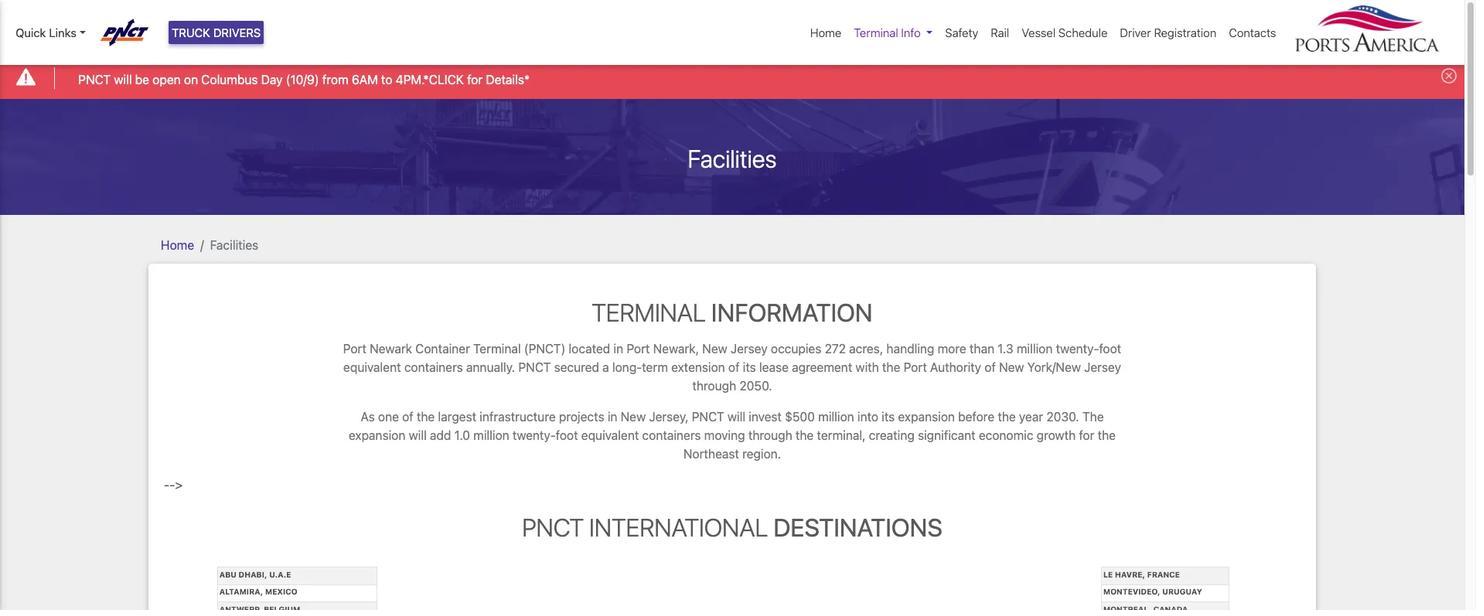 Task type: describe. For each thing, give the bounding box(es) containing it.
1 horizontal spatial million
[[818, 410, 854, 424]]

vessel schedule
[[1022, 25, 1108, 39]]

newark,
[[653, 342, 699, 356]]

terminal info
[[854, 25, 921, 39]]

of inside as one of the largest infrastructure projects in new jersey, pnct will invest $500 million into its expansion before the year 2030. the expansion will add 1.0 million twenty-foot equivalent containers moving through the terminal, creating significant economic growth for the northeast region.
[[402, 410, 414, 424]]

havre,
[[1115, 570, 1146, 579]]

pnct will be open on columbus day (10/9) from 6am to 4pm.*click for details* alert
[[0, 57, 1465, 99]]

extension
[[671, 360, 725, 374]]

pnct inside as one of the largest infrastructure projects in new jersey, pnct will invest $500 million into its expansion before the year 2030. the expansion will add 1.0 million twenty-foot equivalent containers moving through the terminal, creating significant economic growth for the northeast region.
[[692, 410, 724, 424]]

driver registration link
[[1114, 18, 1223, 48]]

long-
[[613, 360, 642, 374]]

2 horizontal spatial port
[[904, 360, 927, 374]]

0 vertical spatial jersey
[[731, 342, 768, 356]]

mexico
[[265, 587, 298, 597]]

northeast
[[684, 447, 739, 461]]

contacts
[[1229, 25, 1277, 39]]

1 horizontal spatial expansion
[[898, 410, 955, 424]]

port newark container terminal (pnct) located in port newark, new jersey occupies 272 acres, handling more than 1.3 million twenty-foot equivalent containers annually. pnct secured a long-term extension of its lease agreement with the port authority of new york/new jersey through 2050.
[[343, 342, 1122, 393]]

term
[[642, 360, 668, 374]]

terminal for terminal information
[[592, 297, 706, 327]]

0 horizontal spatial million
[[474, 428, 510, 442]]

pnct international destinations
[[522, 513, 943, 542]]

altamira, mexico
[[219, 587, 298, 597]]

(10/9)
[[286, 72, 319, 86]]

1 horizontal spatial jersey
[[1085, 360, 1122, 374]]

1 - from the left
[[164, 478, 170, 492]]

annually.
[[466, 360, 515, 374]]

twenty- inside as one of the largest infrastructure projects in new jersey, pnct will invest $500 million into its expansion before the year 2030. the expansion will add 1.0 million twenty-foot equivalent containers moving through the terminal, creating significant economic growth for the northeast region.
[[513, 428, 556, 442]]

destinations
[[774, 513, 943, 542]]

details*
[[486, 72, 530, 86]]

twenty- inside port newark container terminal (pnct) located in port newark, new jersey occupies 272 acres, handling more than 1.3 million twenty-foot equivalent containers annually. pnct secured a long-term extension of its lease agreement with the port authority of new york/new jersey through 2050.
[[1056, 342, 1099, 356]]

agreement
[[792, 360, 853, 374]]

significant
[[918, 428, 976, 442]]

acres,
[[849, 342, 884, 356]]

will inside alert
[[114, 72, 132, 86]]

add
[[430, 428, 451, 442]]

its inside port newark container terminal (pnct) located in port newark, new jersey occupies 272 acres, handling more than 1.3 million twenty-foot equivalent containers annually. pnct secured a long-term extension of its lease agreement with the port authority of new york/new jersey through 2050.
[[743, 360, 756, 374]]

more
[[938, 342, 967, 356]]

u.a.e
[[269, 570, 291, 579]]

the down '$500'
[[796, 428, 814, 442]]

with
[[856, 360, 879, 374]]

in inside as one of the largest infrastructure projects in new jersey, pnct will invest $500 million into its expansion before the year 2030. the expansion will add 1.0 million twenty-foot equivalent containers moving through the terminal, creating significant economic growth for the northeast region.
[[608, 410, 618, 424]]

dhabi,
[[239, 570, 267, 579]]

pnct will be open on columbus day (10/9) from 6am to 4pm.*click for details* link
[[78, 70, 530, 89]]

through inside as one of the largest infrastructure projects in new jersey, pnct will invest $500 million into its expansion before the year 2030. the expansion will add 1.0 million twenty-foot equivalent containers moving through the terminal, creating significant economic growth for the northeast region.
[[749, 428, 793, 442]]

york/new
[[1028, 360, 1081, 374]]

(pnct)
[[524, 342, 566, 356]]

truck drivers
[[172, 25, 261, 39]]

columbus
[[201, 72, 258, 86]]

quick links link
[[15, 24, 86, 41]]

information
[[711, 297, 873, 327]]

1 horizontal spatial of
[[729, 360, 740, 374]]

-->
[[164, 478, 183, 492]]

$500
[[785, 410, 815, 424]]

moving
[[704, 428, 745, 442]]

2050.
[[740, 379, 772, 393]]

on
[[184, 72, 198, 86]]

into
[[858, 410, 879, 424]]

rail link
[[985, 18, 1016, 48]]

0 vertical spatial facilities
[[688, 144, 777, 173]]

le havre, france
[[1104, 570, 1180, 579]]

for inside alert
[[467, 72, 483, 86]]

secured
[[554, 360, 599, 374]]

be
[[135, 72, 149, 86]]

authority
[[930, 360, 982, 374]]

pnct inside pnct will be open on columbus day (10/9) from 6am to 4pm.*click for details* link
[[78, 72, 111, 86]]

new inside as one of the largest infrastructure projects in new jersey, pnct will invest $500 million into its expansion before the year 2030. the expansion will add 1.0 million twenty-foot equivalent containers moving through the terminal, creating significant economic growth for the northeast region.
[[621, 410, 646, 424]]

montevideo,
[[1104, 587, 1161, 597]]

0 horizontal spatial home link
[[161, 238, 194, 252]]

largest
[[438, 410, 477, 424]]

infrastructure
[[480, 410, 556, 424]]

schedule
[[1059, 25, 1108, 39]]

vessel schedule link
[[1016, 18, 1114, 48]]

registration
[[1154, 25, 1217, 39]]

terminal,
[[817, 428, 866, 442]]

abu
[[219, 570, 237, 579]]

growth
[[1037, 428, 1076, 442]]

the
[[1083, 410, 1104, 424]]

a
[[603, 360, 609, 374]]

contacts link
[[1223, 18, 1283, 48]]

to
[[381, 72, 393, 86]]

terminal for terminal info
[[854, 25, 899, 39]]

2 horizontal spatial will
[[728, 410, 746, 424]]

as one of the largest infrastructure projects in new jersey, pnct will invest $500 million into its expansion before the year 2030. the expansion will add 1.0 million twenty-foot equivalent containers moving through the terminal, creating significant economic growth for the northeast region.
[[349, 410, 1116, 461]]

1 horizontal spatial will
[[409, 428, 427, 442]]

day
[[261, 72, 283, 86]]

containers inside as one of the largest infrastructure projects in new jersey, pnct will invest $500 million into its expansion before the year 2030. the expansion will add 1.0 million twenty-foot equivalent containers moving through the terminal, creating significant economic growth for the northeast region.
[[642, 428, 701, 442]]

safety
[[945, 25, 979, 39]]

>
[[175, 478, 183, 492]]

vessel
[[1022, 25, 1056, 39]]

projects
[[559, 410, 605, 424]]

containers inside port newark container terminal (pnct) located in port newark, new jersey occupies 272 acres, handling more than 1.3 million twenty-foot equivalent containers annually. pnct secured a long-term extension of its lease agreement with the port authority of new york/new jersey through 2050.
[[404, 360, 463, 374]]

foot inside as one of the largest infrastructure projects in new jersey, pnct will invest $500 million into its expansion before the year 2030. the expansion will add 1.0 million twenty-foot equivalent containers moving through the terminal, creating significant economic growth for the northeast region.
[[556, 428, 578, 442]]

france
[[1148, 570, 1180, 579]]

2 horizontal spatial new
[[999, 360, 1025, 374]]

close image
[[1442, 68, 1457, 84]]

safety link
[[939, 18, 985, 48]]

altamira,
[[219, 587, 263, 597]]



Task type: vqa. For each thing, say whether or not it's contained in the screenshot.
Navegantes,
no



Task type: locate. For each thing, give the bounding box(es) containing it.
the down the
[[1098, 428, 1116, 442]]

1 horizontal spatial its
[[882, 410, 895, 424]]

new left jersey,
[[621, 410, 646, 424]]

container
[[416, 342, 470, 356]]

new
[[703, 342, 728, 356], [999, 360, 1025, 374], [621, 410, 646, 424]]

0 horizontal spatial foot
[[556, 428, 578, 442]]

invest
[[749, 410, 782, 424]]

terminal left info
[[854, 25, 899, 39]]

of
[[729, 360, 740, 374], [985, 360, 996, 374], [402, 410, 414, 424]]

through inside port newark container terminal (pnct) located in port newark, new jersey occupies 272 acres, handling more than 1.3 million twenty-foot equivalent containers annually. pnct secured a long-term extension of its lease agreement with the port authority of new york/new jersey through 2050.
[[693, 379, 737, 393]]

0 horizontal spatial for
[[467, 72, 483, 86]]

links
[[49, 25, 76, 39]]

handling
[[887, 342, 935, 356]]

1 vertical spatial will
[[728, 410, 746, 424]]

its
[[743, 360, 756, 374], [882, 410, 895, 424]]

6am
[[352, 72, 378, 86]]

containers
[[404, 360, 463, 374], [642, 428, 701, 442]]

for left details*
[[467, 72, 483, 86]]

0 horizontal spatial containers
[[404, 360, 463, 374]]

1.0
[[455, 428, 470, 442]]

1 vertical spatial home
[[161, 238, 194, 252]]

1 vertical spatial twenty-
[[513, 428, 556, 442]]

0 vertical spatial expansion
[[898, 410, 955, 424]]

in right projects
[[608, 410, 618, 424]]

2 horizontal spatial million
[[1017, 342, 1053, 356]]

occupies
[[771, 342, 822, 356]]

million inside port newark container terminal (pnct) located in port newark, new jersey occupies 272 acres, handling more than 1.3 million twenty-foot equivalent containers annually. pnct secured a long-term extension of its lease agreement with the port authority of new york/new jersey through 2050.
[[1017, 342, 1053, 356]]

will left be
[[114, 72, 132, 86]]

before
[[958, 410, 995, 424]]

0 vertical spatial twenty-
[[1056, 342, 1099, 356]]

as
[[361, 410, 375, 424]]

in up the long-
[[614, 342, 624, 356]]

2 horizontal spatial terminal
[[854, 25, 899, 39]]

containers down container
[[404, 360, 463, 374]]

info
[[901, 25, 921, 39]]

1 vertical spatial foot
[[556, 428, 578, 442]]

driver
[[1120, 25, 1152, 39]]

terminal information
[[592, 297, 873, 327]]

2 - from the left
[[170, 478, 175, 492]]

0 horizontal spatial equivalent
[[343, 360, 401, 374]]

1 vertical spatial terminal
[[592, 297, 706, 327]]

port left newark
[[343, 342, 367, 356]]

foot
[[1099, 342, 1122, 356], [556, 428, 578, 442]]

will
[[114, 72, 132, 86], [728, 410, 746, 424], [409, 428, 427, 442]]

jersey right york/new at bottom right
[[1085, 360, 1122, 374]]

0 vertical spatial home link
[[804, 18, 848, 48]]

will left "add"
[[409, 428, 427, 442]]

pnct inside port newark container terminal (pnct) located in port newark, new jersey occupies 272 acres, handling more than 1.3 million twenty-foot equivalent containers annually. pnct secured a long-term extension of its lease agreement with the port authority of new york/new jersey through 2050.
[[519, 360, 551, 374]]

driver registration
[[1120, 25, 1217, 39]]

home
[[811, 25, 842, 39], [161, 238, 194, 252]]

foot inside port newark container terminal (pnct) located in port newark, new jersey occupies 272 acres, handling more than 1.3 million twenty-foot equivalent containers annually. pnct secured a long-term extension of its lease agreement with the port authority of new york/new jersey through 2050.
[[1099, 342, 1122, 356]]

0 horizontal spatial of
[[402, 410, 414, 424]]

0 horizontal spatial expansion
[[349, 428, 406, 442]]

in inside port newark container terminal (pnct) located in port newark, new jersey occupies 272 acres, handling more than 1.3 million twenty-foot equivalent containers annually. pnct secured a long-term extension of its lease agreement with the port authority of new york/new jersey through 2050.
[[614, 342, 624, 356]]

million up york/new at bottom right
[[1017, 342, 1053, 356]]

the
[[883, 360, 901, 374], [417, 410, 435, 424], [998, 410, 1016, 424], [796, 428, 814, 442], [1098, 428, 1116, 442]]

1 vertical spatial jersey
[[1085, 360, 1122, 374]]

1 horizontal spatial containers
[[642, 428, 701, 442]]

equivalent inside as one of the largest infrastructure projects in new jersey, pnct will invest $500 million into its expansion before the year 2030. the expansion will add 1.0 million twenty-foot equivalent containers moving through the terminal, creating significant economic growth for the northeast region.
[[581, 428, 639, 442]]

0 horizontal spatial port
[[343, 342, 367, 356]]

through down extension
[[693, 379, 737, 393]]

1 horizontal spatial through
[[749, 428, 793, 442]]

-
[[164, 478, 170, 492], [170, 478, 175, 492]]

0 vertical spatial containers
[[404, 360, 463, 374]]

1 horizontal spatial port
[[627, 342, 650, 356]]

2 vertical spatial new
[[621, 410, 646, 424]]

twenty- up york/new at bottom right
[[1056, 342, 1099, 356]]

lease
[[760, 360, 789, 374]]

abu dhabi, u.a.e
[[219, 570, 291, 579]]

expansion up significant
[[898, 410, 955, 424]]

its up '2050.'
[[743, 360, 756, 374]]

0 vertical spatial its
[[743, 360, 756, 374]]

for down the
[[1079, 428, 1095, 442]]

0 vertical spatial new
[[703, 342, 728, 356]]

containers down jersey,
[[642, 428, 701, 442]]

1 horizontal spatial foot
[[1099, 342, 1122, 356]]

1 vertical spatial for
[[1079, 428, 1095, 442]]

1.3
[[998, 342, 1014, 356]]

the right "with"
[[883, 360, 901, 374]]

international
[[589, 513, 768, 542]]

foot up the
[[1099, 342, 1122, 356]]

the inside port newark container terminal (pnct) located in port newark, new jersey occupies 272 acres, handling more than 1.3 million twenty-foot equivalent containers annually. pnct secured a long-term extension of its lease agreement with the port authority of new york/new jersey through 2050.
[[883, 360, 901, 374]]

1 vertical spatial home link
[[161, 238, 194, 252]]

1 vertical spatial expansion
[[349, 428, 406, 442]]

jersey up lease
[[731, 342, 768, 356]]

1 vertical spatial equivalent
[[581, 428, 639, 442]]

million up terminal,
[[818, 410, 854, 424]]

economic
[[979, 428, 1034, 442]]

its inside as one of the largest infrastructure projects in new jersey, pnct will invest $500 million into its expansion before the year 2030. the expansion will add 1.0 million twenty-foot equivalent containers moving through the terminal, creating significant economic growth for the northeast region.
[[882, 410, 895, 424]]

1 horizontal spatial equivalent
[[581, 428, 639, 442]]

of down than
[[985, 360, 996, 374]]

0 horizontal spatial twenty-
[[513, 428, 556, 442]]

through down invest
[[749, 428, 793, 442]]

new up extension
[[703, 342, 728, 356]]

terminal up newark, on the left
[[592, 297, 706, 327]]

0 vertical spatial home
[[811, 25, 842, 39]]

equivalent down projects
[[581, 428, 639, 442]]

home link
[[804, 18, 848, 48], [161, 238, 194, 252]]

equivalent down newark
[[343, 360, 401, 374]]

quick links
[[15, 25, 76, 39]]

facilities
[[688, 144, 777, 173], [210, 238, 259, 252]]

creating
[[869, 428, 915, 442]]

1 vertical spatial million
[[818, 410, 854, 424]]

twenty-
[[1056, 342, 1099, 356], [513, 428, 556, 442]]

will up moving at bottom
[[728, 410, 746, 424]]

0 horizontal spatial facilities
[[210, 238, 259, 252]]

foot down projects
[[556, 428, 578, 442]]

truck drivers link
[[169, 21, 264, 44]]

pnct will be open on columbus day (10/9) from 6am to 4pm.*click for details*
[[78, 72, 530, 86]]

4pm.*click
[[396, 72, 464, 86]]

rail
[[991, 25, 1010, 39]]

2 vertical spatial million
[[474, 428, 510, 442]]

in
[[614, 342, 624, 356], [608, 410, 618, 424]]

2 vertical spatial terminal
[[473, 342, 521, 356]]

montevideo, uruguay
[[1104, 587, 1203, 597]]

terminal info link
[[848, 18, 939, 48]]

port down "handling"
[[904, 360, 927, 374]]

million right 1.0
[[474, 428, 510, 442]]

1 horizontal spatial home
[[811, 25, 842, 39]]

0 horizontal spatial its
[[743, 360, 756, 374]]

0 vertical spatial through
[[693, 379, 737, 393]]

2 horizontal spatial of
[[985, 360, 996, 374]]

the up economic
[[998, 410, 1016, 424]]

for inside as one of the largest infrastructure projects in new jersey, pnct will invest $500 million into its expansion before the year 2030. the expansion will add 1.0 million twenty-foot equivalent containers moving through the terminal, creating significant economic growth for the northeast region.
[[1079, 428, 1095, 442]]

year
[[1019, 410, 1044, 424]]

terminal up annually.
[[473, 342, 521, 356]]

0 vertical spatial will
[[114, 72, 132, 86]]

1 vertical spatial new
[[999, 360, 1025, 374]]

1 vertical spatial containers
[[642, 428, 701, 442]]

expansion
[[898, 410, 955, 424], [349, 428, 406, 442]]

quick
[[15, 25, 46, 39]]

0 horizontal spatial jersey
[[731, 342, 768, 356]]

one
[[378, 410, 399, 424]]

than
[[970, 342, 995, 356]]

0 vertical spatial equivalent
[[343, 360, 401, 374]]

region.
[[743, 447, 781, 461]]

0 vertical spatial terminal
[[854, 25, 899, 39]]

of right one
[[402, 410, 414, 424]]

port up the long-
[[627, 342, 650, 356]]

jersey,
[[649, 410, 689, 424]]

0 horizontal spatial new
[[621, 410, 646, 424]]

1 vertical spatial through
[[749, 428, 793, 442]]

1 vertical spatial in
[[608, 410, 618, 424]]

1 vertical spatial facilities
[[210, 238, 259, 252]]

0 vertical spatial for
[[467, 72, 483, 86]]

terminal
[[854, 25, 899, 39], [592, 297, 706, 327], [473, 342, 521, 356]]

uruguay
[[1163, 587, 1203, 597]]

1 horizontal spatial facilities
[[688, 144, 777, 173]]

272
[[825, 342, 846, 356]]

1 vertical spatial its
[[882, 410, 895, 424]]

pnct
[[78, 72, 111, 86], [519, 360, 551, 374], [692, 410, 724, 424], [522, 513, 584, 542]]

twenty- down the infrastructure
[[513, 428, 556, 442]]

0 vertical spatial million
[[1017, 342, 1053, 356]]

located
[[569, 342, 610, 356]]

equivalent
[[343, 360, 401, 374], [581, 428, 639, 442]]

for
[[467, 72, 483, 86], [1079, 428, 1095, 442]]

open
[[153, 72, 181, 86]]

1 horizontal spatial terminal
[[592, 297, 706, 327]]

terminal inside port newark container terminal (pnct) located in port newark, new jersey occupies 272 acres, handling more than 1.3 million twenty-foot equivalent containers annually. pnct secured a long-term extension of its lease agreement with the port authority of new york/new jersey through 2050.
[[473, 342, 521, 356]]

drivers
[[213, 25, 261, 39]]

its up "creating"
[[882, 410, 895, 424]]

1 horizontal spatial for
[[1079, 428, 1095, 442]]

new down the 1.3
[[999, 360, 1025, 374]]

1 horizontal spatial home link
[[804, 18, 848, 48]]

1 horizontal spatial twenty-
[[1056, 342, 1099, 356]]

0 horizontal spatial home
[[161, 238, 194, 252]]

truck
[[172, 25, 210, 39]]

newark
[[370, 342, 412, 356]]

equivalent inside port newark container terminal (pnct) located in port newark, new jersey occupies 272 acres, handling more than 1.3 million twenty-foot equivalent containers annually. pnct secured a long-term extension of its lease agreement with the port authority of new york/new jersey through 2050.
[[343, 360, 401, 374]]

2030.
[[1047, 410, 1080, 424]]

1 horizontal spatial new
[[703, 342, 728, 356]]

0 horizontal spatial terminal
[[473, 342, 521, 356]]

jersey
[[731, 342, 768, 356], [1085, 360, 1122, 374]]

le
[[1104, 570, 1113, 579]]

0 horizontal spatial will
[[114, 72, 132, 86]]

0 vertical spatial foot
[[1099, 342, 1122, 356]]

the up "add"
[[417, 410, 435, 424]]

of up '2050.'
[[729, 360, 740, 374]]

0 horizontal spatial through
[[693, 379, 737, 393]]

from
[[322, 72, 349, 86]]

million
[[1017, 342, 1053, 356], [818, 410, 854, 424], [474, 428, 510, 442]]

2 vertical spatial will
[[409, 428, 427, 442]]

0 vertical spatial in
[[614, 342, 624, 356]]

expansion down as
[[349, 428, 406, 442]]



